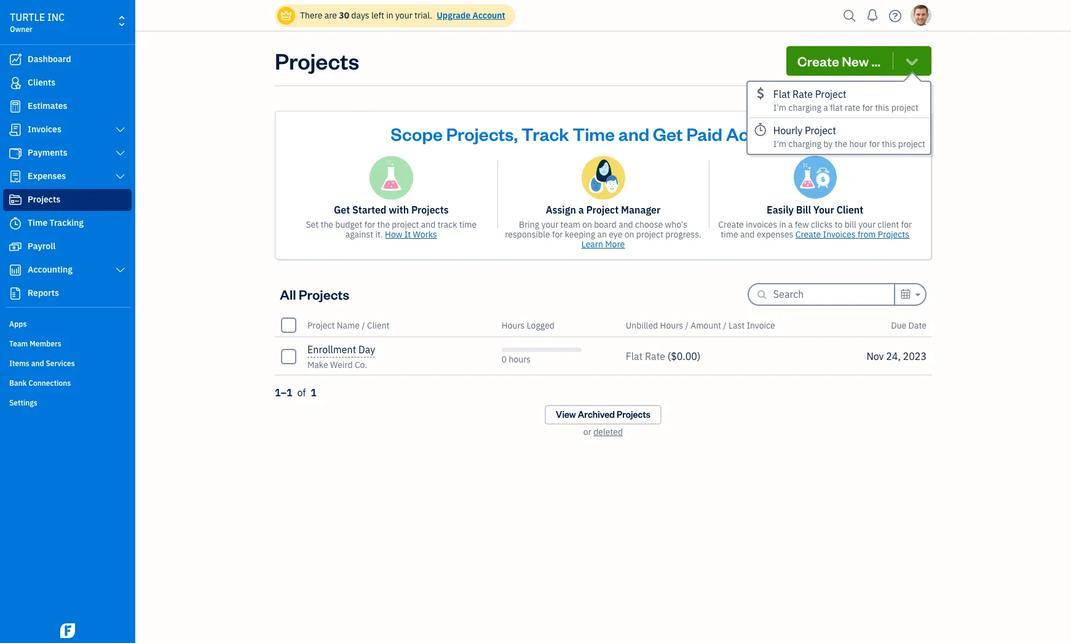 Task type: locate. For each thing, give the bounding box(es) containing it.
24,
[[887, 350, 901, 362]]

1 vertical spatial rate
[[645, 350, 666, 362]]

create for create invoices in a few clicks to bill your client for time and expenses
[[719, 219, 744, 230]]

the inside hourly project i'm charging by the hour for this project
[[835, 138, 848, 150]]

rate inside flat rate project i'm charging a flat rate for this project
[[793, 88, 813, 100]]

0 horizontal spatial time
[[28, 217, 48, 228]]

projects inside view archived projects or deleted
[[617, 409, 651, 420]]

assign
[[546, 204, 577, 216]]

and left the expenses
[[741, 229, 755, 240]]

this right rate
[[876, 102, 890, 113]]

your down the assign
[[542, 219, 559, 230]]

rate up hourly
[[793, 88, 813, 100]]

projects right from
[[879, 229, 910, 240]]

0 vertical spatial charging
[[789, 102, 822, 113]]

create inside create invoices in a few clicks to bill your client for time and expenses
[[719, 219, 744, 230]]

notifications image
[[863, 3, 883, 28]]

reports
[[28, 287, 59, 298]]

a up team
[[579, 204, 584, 216]]

time right track
[[460, 219, 477, 230]]

hours right unbilled
[[661, 320, 684, 331]]

in down easily
[[780, 219, 787, 230]]

started
[[353, 204, 387, 216]]

0 horizontal spatial time
[[460, 219, 477, 230]]

assign a project manager image
[[582, 156, 625, 200]]

chevron large down image down payments link
[[115, 172, 126, 182]]

time inside the set the budget for the project and track time against it.
[[460, 219, 477, 230]]

1 horizontal spatial rate
[[793, 88, 813, 100]]

projects down expenses
[[28, 194, 60, 205]]

2 horizontal spatial /
[[724, 320, 727, 331]]

client up bill
[[837, 204, 864, 216]]

get up budget
[[334, 204, 350, 216]]

a inside the assign a project manager bring your team on board and choose who's responsible for keeping an eye on project progress. learn more
[[579, 204, 584, 216]]

invoice
[[747, 320, 776, 331]]

time up assign a project manager image
[[573, 122, 615, 145]]

2 chevron large down image from the top
[[115, 148, 126, 158]]

in right left
[[387, 10, 394, 21]]

1 horizontal spatial your
[[542, 219, 559, 230]]

chevron large down image up payments link
[[115, 125, 126, 135]]

for right rate
[[863, 102, 874, 113]]

chevron large down image up expenses link
[[115, 148, 126, 158]]

track
[[522, 122, 570, 145]]

flat down unbilled
[[626, 350, 643, 362]]

time
[[573, 122, 615, 145], [28, 217, 48, 228]]

1 horizontal spatial time
[[721, 229, 739, 240]]

owner
[[10, 25, 33, 34]]

chevron large down image inside invoices link
[[115, 125, 126, 135]]

this inside hourly project i'm charging by the hour for this project
[[883, 138, 897, 150]]

and right items
[[31, 359, 44, 368]]

flat rate ( $0.00 )
[[626, 350, 701, 362]]

create down bill
[[796, 229, 822, 240]]

for right client
[[902, 219, 913, 230]]

and inside the assign a project manager bring your team on board and choose who's responsible for keeping an eye on project progress. learn more
[[619, 219, 634, 230]]

1 vertical spatial charging
[[789, 138, 822, 150]]

rate for (
[[645, 350, 666, 362]]

/ left "client" button in the left of the page
[[362, 320, 365, 331]]

$0.00
[[671, 350, 698, 362]]

project
[[892, 102, 919, 113], [899, 138, 926, 150], [392, 219, 419, 230], [637, 229, 664, 240]]

project up the by
[[805, 124, 837, 137]]

calendar image
[[901, 286, 912, 301]]

0 hours link
[[497, 337, 621, 375]]

there
[[300, 10, 323, 21]]

project down with
[[392, 219, 419, 230]]

1 hours from the left
[[502, 320, 525, 331]]

last invoice button
[[729, 320, 776, 331]]

get left 'paid'
[[653, 122, 683, 145]]

few
[[796, 219, 810, 230]]

0 horizontal spatial client
[[367, 320, 390, 331]]

1 vertical spatial get
[[334, 204, 350, 216]]

flat
[[774, 88, 791, 100], [626, 350, 643, 362]]

time tracking
[[28, 217, 84, 228]]

crown image
[[280, 9, 293, 22]]

services
[[46, 359, 75, 368]]

on right eye
[[625, 229, 635, 240]]

i'm inside flat rate project i'm charging a flat rate for this project
[[774, 102, 787, 113]]

i'm up hourly
[[774, 102, 787, 113]]

nov 24, 2023 link
[[808, 337, 932, 375]]

new
[[843, 52, 870, 70]]

chevron large down image for expenses
[[115, 172, 126, 182]]

flat rate project i'm charging a flat rate for this project
[[774, 88, 919, 113]]

invoice image
[[8, 124, 23, 136]]

against
[[346, 229, 374, 240]]

0 horizontal spatial on
[[583, 219, 593, 230]]

1 vertical spatial chevron large down image
[[115, 148, 126, 158]]

estimates link
[[3, 95, 132, 118]]

(
[[668, 350, 671, 362]]

0 vertical spatial chevron large down image
[[115, 125, 126, 135]]

2 vertical spatial a
[[789, 219, 793, 230]]

or
[[584, 426, 592, 437]]

i'm
[[774, 102, 787, 113], [774, 138, 787, 150]]

for left it. in the top of the page
[[365, 219, 375, 230]]

project
[[816, 88, 847, 100], [805, 124, 837, 137], [587, 204, 619, 216], [308, 320, 335, 331]]

project inside flat rate project i'm charging a flat rate for this project
[[892, 102, 919, 113]]

the right the by
[[835, 138, 848, 150]]

1 horizontal spatial time
[[573, 122, 615, 145]]

timer image
[[8, 217, 23, 230]]

…
[[872, 52, 881, 70]]

dashboard
[[28, 54, 71, 65]]

2 / from the left
[[686, 320, 689, 331]]

dashboard image
[[8, 54, 23, 66]]

2 horizontal spatial the
[[835, 138, 848, 150]]

it.
[[376, 229, 383, 240]]

2 i'm from the top
[[774, 138, 787, 150]]

0 vertical spatial this
[[876, 102, 890, 113]]

client image
[[8, 77, 23, 89]]

project name / client
[[308, 320, 390, 331]]

there are 30 days left in your trial. upgrade account
[[300, 10, 506, 21]]

create for create new …
[[798, 52, 840, 70]]

reports link
[[3, 282, 132, 305]]

go to help image
[[886, 6, 906, 25]]

rate left "("
[[645, 350, 666, 362]]

works
[[413, 229, 437, 240]]

day
[[359, 343, 375, 356]]

1 charging from the top
[[789, 102, 822, 113]]

0 horizontal spatial a
[[579, 204, 584, 216]]

easily bill your client
[[767, 204, 864, 216]]

and right the board
[[619, 219, 634, 230]]

1 horizontal spatial flat
[[774, 88, 791, 100]]

charging down hourly
[[789, 138, 822, 150]]

on right team
[[583, 219, 593, 230]]

project up the board
[[587, 204, 619, 216]]

0 horizontal spatial hours
[[502, 320, 525, 331]]

main element
[[0, 0, 166, 643]]

1 horizontal spatial on
[[625, 229, 635, 240]]

a
[[824, 102, 829, 113], [579, 204, 584, 216], [789, 219, 793, 230]]

time left 'invoices'
[[721, 229, 739, 240]]

i'm down hourly
[[774, 138, 787, 150]]

time inside create invoices in a few clicks to bill your client for time and expenses
[[721, 229, 739, 240]]

1 horizontal spatial hours
[[661, 320, 684, 331]]

0 vertical spatial i'm
[[774, 102, 787, 113]]

client
[[878, 219, 900, 230]]

board
[[595, 219, 617, 230]]

2 charging from the top
[[789, 138, 822, 150]]

freshbooks image
[[58, 623, 78, 638]]

the down get started with projects
[[378, 219, 390, 230]]

accurately
[[727, 122, 816, 145]]

0 horizontal spatial flat
[[626, 350, 643, 362]]

0 horizontal spatial the
[[321, 219, 334, 230]]

for left keeping
[[553, 229, 563, 240]]

1 vertical spatial this
[[883, 138, 897, 150]]

are
[[325, 10, 337, 21]]

1 i'm from the top
[[774, 102, 787, 113]]

project inside flat rate project i'm charging a flat rate for this project
[[816, 88, 847, 100]]

weird
[[330, 359, 353, 370]]

1 horizontal spatial a
[[789, 219, 793, 230]]

2 horizontal spatial your
[[859, 219, 876, 230]]

/ left amount button
[[686, 320, 689, 331]]

3 chevron large down image from the top
[[115, 172, 126, 182]]

a inside create invoices in a few clicks to bill your client for time and expenses
[[789, 219, 793, 230]]

project up the close icon
[[892, 102, 919, 113]]

0 vertical spatial rate
[[793, 88, 813, 100]]

client up day
[[367, 320, 390, 331]]

1 vertical spatial a
[[579, 204, 584, 216]]

0 vertical spatial a
[[824, 102, 829, 113]]

1 horizontal spatial invoices
[[824, 229, 856, 240]]

1 vertical spatial flat
[[626, 350, 643, 362]]

1 vertical spatial invoices
[[824, 229, 856, 240]]

rate for project
[[793, 88, 813, 100]]

a inside flat rate project i'm charging a flat rate for this project
[[824, 102, 829, 113]]

create left 'invoices'
[[719, 219, 744, 230]]

0 horizontal spatial rate
[[645, 350, 666, 362]]

your inside the assign a project manager bring your team on board and choose who's responsible for keeping an eye on project progress. learn more
[[542, 219, 559, 230]]

flat
[[831, 102, 843, 113]]

chevron large down image
[[115, 125, 126, 135], [115, 148, 126, 158], [115, 172, 126, 182]]

turtle
[[10, 11, 45, 23]]

1 vertical spatial client
[[367, 320, 390, 331]]

unbilled
[[626, 320, 659, 331]]

2023
[[904, 350, 927, 362]]

0 vertical spatial invoices
[[28, 124, 61, 135]]

1 chevron large down image from the top
[[115, 125, 126, 135]]

1 vertical spatial in
[[780, 219, 787, 230]]

/ left last
[[724, 320, 727, 331]]

projects down the there
[[275, 46, 360, 75]]

money image
[[8, 241, 23, 253]]

1 horizontal spatial client
[[837, 204, 864, 216]]

for inside flat rate project i'm charging a flat rate for this project
[[863, 102, 874, 113]]

0 horizontal spatial /
[[362, 320, 365, 331]]

hours left logged
[[502, 320, 525, 331]]

create inside "create new …" dropdown button
[[798, 52, 840, 70]]

charging inside flat rate project i'm charging a flat rate for this project
[[789, 102, 822, 113]]

set
[[306, 219, 319, 230]]

hour
[[850, 138, 868, 150]]

1 horizontal spatial in
[[780, 219, 787, 230]]

project name button
[[308, 320, 360, 331]]

get started with projects
[[334, 204, 449, 216]]

for right hour
[[870, 138, 881, 150]]

3 / from the left
[[724, 320, 727, 331]]

get started with projects image
[[369, 156, 414, 200]]

hours logged
[[502, 320, 555, 331]]

upgrade account link
[[435, 10, 506, 21]]

0 vertical spatial flat
[[774, 88, 791, 100]]

payment image
[[8, 147, 23, 159]]

flat inside flat rate project i'm charging a flat rate for this project
[[774, 88, 791, 100]]

project down manager
[[637, 229, 664, 240]]

hours
[[509, 354, 531, 365]]

a left the 'flat'
[[824, 102, 829, 113]]

1 vertical spatial time
[[28, 217, 48, 228]]

projects up track
[[412, 204, 449, 216]]

account
[[473, 10, 506, 21]]

2 horizontal spatial a
[[824, 102, 829, 113]]

left
[[372, 10, 385, 21]]

learn
[[582, 239, 604, 250]]

create new …
[[798, 52, 881, 70]]

/
[[362, 320, 365, 331], [686, 320, 689, 331], [724, 320, 727, 331]]

on
[[583, 219, 593, 230], [625, 229, 635, 240]]

rate
[[793, 88, 813, 100], [645, 350, 666, 362]]

0 horizontal spatial invoices
[[28, 124, 61, 135]]

client button
[[367, 320, 390, 331]]

your left trial.
[[396, 10, 413, 21]]

and up assign a project manager image
[[619, 122, 650, 145]]

and left track
[[421, 219, 436, 230]]

your
[[396, 10, 413, 21], [542, 219, 559, 230], [859, 219, 876, 230]]

with
[[389, 204, 409, 216]]

2 vertical spatial chevron large down image
[[115, 172, 126, 182]]

the right set
[[321, 219, 334, 230]]

project down the close icon
[[899, 138, 926, 150]]

0 horizontal spatial get
[[334, 204, 350, 216]]

deleted
[[594, 426, 623, 437]]

this right hour
[[883, 138, 897, 150]]

0 vertical spatial client
[[837, 204, 864, 216]]

your right bill
[[859, 219, 876, 230]]

time right timer image
[[28, 217, 48, 228]]

project inside the assign a project manager bring your team on board and choose who's responsible for keeping an eye on project progress. learn more
[[587, 204, 619, 216]]

a left few
[[789, 219, 793, 230]]

for inside hourly project i'm charging by the hour for this project
[[870, 138, 881, 150]]

flat up hourly
[[774, 88, 791, 100]]

caretdown image
[[914, 287, 921, 302]]

0 horizontal spatial in
[[387, 10, 394, 21]]

search image
[[841, 6, 860, 25]]

charging up hourly
[[789, 102, 822, 113]]

projects inside main element
[[28, 194, 60, 205]]

enrollment
[[308, 343, 356, 356]]

make
[[308, 359, 328, 370]]

bill
[[845, 219, 857, 230]]

report image
[[8, 287, 23, 300]]

1 / from the left
[[362, 320, 365, 331]]

for
[[863, 102, 874, 113], [870, 138, 881, 150], [365, 219, 375, 230], [902, 219, 913, 230], [553, 229, 563, 240]]

0 vertical spatial in
[[387, 10, 394, 21]]

view archived projects or deleted
[[556, 409, 651, 437]]

chevron large down image inside payments link
[[115, 148, 126, 158]]

create left 'new'
[[798, 52, 840, 70]]

1 horizontal spatial /
[[686, 320, 689, 331]]

1 vertical spatial i'm
[[774, 138, 787, 150]]

invoices inside main element
[[28, 124, 61, 135]]

project up the 'flat'
[[816, 88, 847, 100]]

last
[[729, 320, 745, 331]]

from
[[858, 229, 877, 240]]

projects up deleted link
[[617, 409, 651, 420]]

days
[[352, 10, 370, 21]]

0 vertical spatial get
[[653, 122, 683, 145]]



Task type: vqa. For each thing, say whether or not it's contained in the screenshot.
the middle Taras
no



Task type: describe. For each thing, give the bounding box(es) containing it.
bill
[[797, 204, 812, 216]]

accounting link
[[3, 259, 132, 281]]

chevron large down image for payments
[[115, 148, 126, 158]]

projects link
[[3, 189, 132, 211]]

project inside the set the budget for the project and track time against it.
[[392, 219, 419, 230]]

Search text field
[[774, 284, 895, 304]]

i'm inside hourly project i'm charging by the hour for this project
[[774, 138, 787, 150]]

how
[[385, 229, 403, 240]]

invoices link
[[3, 119, 132, 141]]

charging inside hourly project i'm charging by the hour for this project
[[789, 138, 822, 150]]

chart image
[[8, 264, 23, 276]]

expenses
[[28, 170, 66, 182]]

inc
[[47, 11, 65, 23]]

2 hours from the left
[[661, 320, 684, 331]]

easily
[[767, 204, 794, 216]]

hourly
[[774, 124, 803, 137]]

and inside create invoices in a few clicks to bill your client for time and expenses
[[741, 229, 755, 240]]

in inside create invoices in a few clicks to bill your client for time and expenses
[[780, 219, 787, 230]]

for inside create invoices in a few clicks to bill your client for time and expenses
[[902, 219, 913, 230]]

tracking
[[50, 217, 84, 228]]

eye
[[609, 229, 623, 240]]

team
[[561, 219, 581, 230]]

items
[[9, 359, 29, 368]]

accounting
[[28, 264, 73, 275]]

0 vertical spatial time
[[573, 122, 615, 145]]

due date button
[[892, 320, 927, 331]]

/ for amount
[[686, 320, 689, 331]]

members
[[30, 339, 61, 348]]

connections
[[28, 378, 71, 388]]

date
[[909, 320, 927, 331]]

)
[[698, 350, 701, 362]]

apps link
[[3, 314, 132, 333]]

of
[[297, 386, 306, 399]]

project inside the assign a project manager bring your team on board and choose who's responsible for keeping an eye on project progress. learn more
[[637, 229, 664, 240]]

keeping
[[565, 229, 596, 240]]

1–1
[[275, 386, 293, 399]]

payments link
[[3, 142, 132, 164]]

all projects
[[280, 286, 350, 303]]

easily bill your client image
[[794, 156, 837, 199]]

create invoices in a few clicks to bill your client for time and expenses
[[719, 219, 913, 240]]

create for create invoices from projects
[[796, 229, 822, 240]]

bank
[[9, 378, 27, 388]]

budget
[[336, 219, 363, 230]]

who's
[[665, 219, 688, 230]]

amount button
[[691, 320, 722, 331]]

payroll
[[28, 241, 56, 252]]

1 horizontal spatial the
[[378, 219, 390, 230]]

project inside hourly project i'm charging by the hour for this project
[[805, 124, 837, 137]]

dashboard link
[[3, 49, 132, 71]]

team
[[9, 339, 28, 348]]

create new … button
[[787, 46, 932, 76]]

clicks
[[812, 219, 833, 230]]

and inside main element
[[31, 359, 44, 368]]

by
[[824, 138, 833, 150]]

view archived projects link
[[545, 405, 662, 425]]

paid
[[687, 122, 723, 145]]

and inside the set the budget for the project and track time against it.
[[421, 219, 436, 230]]

bank connections
[[9, 378, 71, 388]]

projects,
[[447, 122, 518, 145]]

more
[[606, 239, 625, 250]]

project inside hourly project i'm charging by the hour for this project
[[899, 138, 926, 150]]

client for project name / client
[[367, 320, 390, 331]]

estimate image
[[8, 100, 23, 113]]

1
[[311, 386, 317, 399]]

co.
[[355, 359, 367, 370]]

apps
[[9, 319, 27, 329]]

1 horizontal spatial get
[[653, 122, 683, 145]]

project up enrollment
[[308, 320, 335, 331]]

flat for flat rate project i'm charging a flat rate for this project
[[774, 88, 791, 100]]

turtle inc owner
[[10, 11, 65, 34]]

time inside main element
[[28, 217, 48, 228]]

progress.
[[666, 229, 702, 240]]

due date
[[892, 320, 927, 331]]

projects up project name button
[[299, 286, 350, 303]]

expenses link
[[3, 166, 132, 188]]

chevron large down image for invoices
[[115, 125, 126, 135]]

nov
[[867, 350, 885, 362]]

team members link
[[3, 334, 132, 353]]

this inside flat rate project i'm charging a flat rate for this project
[[876, 102, 890, 113]]

0 horizontal spatial your
[[396, 10, 413, 21]]

30
[[339, 10, 350, 21]]

items and services
[[9, 359, 75, 368]]

create invoices from projects
[[796, 229, 910, 240]]

flat for flat rate ( $0.00 )
[[626, 350, 643, 362]]

expense image
[[8, 170, 23, 183]]

your inside create invoices in a few clicks to bill your client for time and expenses
[[859, 219, 876, 230]]

trial.
[[415, 10, 433, 21]]

scope projects, track time and get paid accurately
[[391, 122, 816, 145]]

invoices
[[746, 219, 778, 230]]

time tracking link
[[3, 212, 132, 234]]

clients
[[28, 77, 56, 88]]

chevrondown image
[[904, 52, 921, 70]]

project image
[[8, 194, 23, 206]]

upgrade
[[437, 10, 471, 21]]

/ for client
[[362, 320, 365, 331]]

amount
[[691, 320, 722, 331]]

hourly project i'm charging by the hour for this project
[[774, 124, 926, 150]]

clients link
[[3, 72, 132, 94]]

close image
[[909, 119, 924, 134]]

it
[[405, 229, 411, 240]]

bank connections link
[[3, 374, 132, 392]]

chevron large down image
[[115, 265, 126, 275]]

due
[[892, 320, 907, 331]]

for inside the set the budget for the project and track time against it.
[[365, 219, 375, 230]]

manager
[[622, 204, 661, 216]]

view
[[556, 409, 576, 420]]

scope
[[391, 122, 443, 145]]

for inside the assign a project manager bring your team on board and choose who's responsible for keeping an eye on project progress. learn more
[[553, 229, 563, 240]]

settings link
[[3, 393, 132, 412]]

client for easily bill your client
[[837, 204, 864, 216]]

to
[[835, 219, 843, 230]]

responsible
[[505, 229, 550, 240]]



